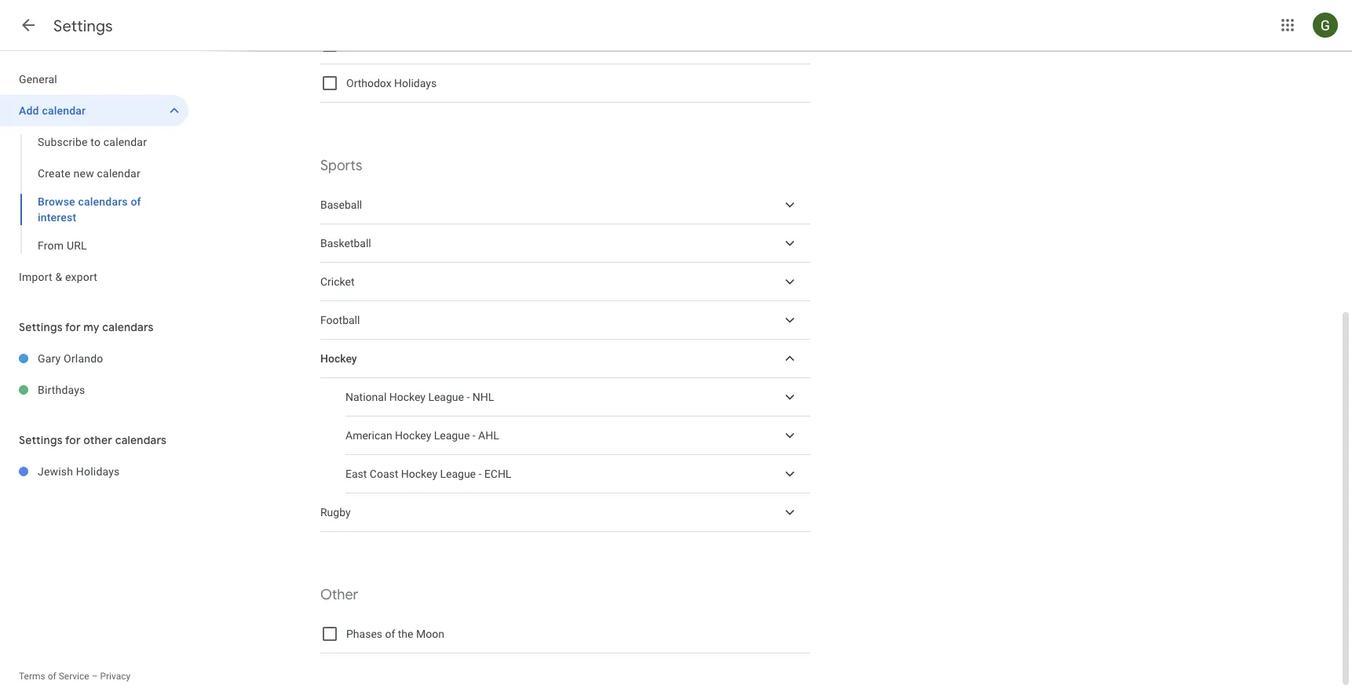 Task type: vqa. For each thing, say whether or not it's contained in the screenshot.
Baseball
yes



Task type: locate. For each thing, give the bounding box(es) containing it.
url
[[67, 239, 87, 252]]

2 vertical spatial -
[[479, 468, 482, 481]]

group containing subscribe to calendar
[[0, 126, 188, 262]]

for left other
[[65, 434, 81, 448]]

american hockey league - ahl tree item
[[346, 417, 811, 456]]

other
[[83, 434, 112, 448]]

1 vertical spatial of
[[385, 628, 395, 641]]

group
[[0, 126, 188, 262]]

cricket
[[320, 275, 355, 288]]

calendars
[[78, 195, 128, 208], [102, 320, 154, 335], [115, 434, 167, 448]]

coast
[[370, 468, 398, 481]]

0 vertical spatial -
[[467, 391, 470, 404]]

0 horizontal spatial -
[[467, 391, 470, 404]]

league inside "tree item"
[[434, 429, 470, 442]]

birthdays link
[[38, 375, 188, 406]]

settings heading
[[53, 16, 113, 36]]

basketball
[[320, 237, 371, 250]]

1 for from the top
[[65, 320, 81, 335]]

2 for from the top
[[65, 434, 81, 448]]

american
[[346, 429, 392, 442]]

1 horizontal spatial holidays
[[394, 77, 437, 90]]

0 vertical spatial league
[[428, 391, 464, 404]]

league left echl
[[440, 468, 476, 481]]

1 vertical spatial league
[[434, 429, 470, 442]]

holidays right orthodox
[[394, 77, 437, 90]]

- for nhl
[[467, 391, 470, 404]]

for for other
[[65, 434, 81, 448]]

- left nhl
[[467, 391, 470, 404]]

1 vertical spatial holidays
[[76, 465, 120, 478]]

settings up jewish
[[19, 434, 63, 448]]

1 vertical spatial settings
[[19, 320, 63, 335]]

interest
[[38, 211, 76, 224]]

of right terms
[[48, 672, 56, 683]]

hockey down national hockey league - nhl
[[395, 429, 431, 442]]

tree
[[0, 64, 188, 293]]

privacy
[[100, 672, 131, 683]]

0 vertical spatial calendar
[[42, 104, 86, 117]]

football
[[320, 314, 360, 327]]

holidays down other
[[76, 465, 120, 478]]

settings for my calendars tree
[[0, 343, 188, 406]]

calendar right new
[[97, 167, 140, 180]]

from url
[[38, 239, 87, 252]]

terms
[[19, 672, 45, 683]]

hockey tree item
[[320, 340, 811, 379]]

1 vertical spatial calendar
[[104, 135, 147, 148]]

terms of service – privacy
[[19, 672, 131, 683]]

- inside "tree item"
[[473, 429, 476, 442]]

0 vertical spatial calendars
[[78, 195, 128, 208]]

holidays for orthodox holidays
[[394, 77, 437, 90]]

import & export
[[19, 271, 97, 284]]

holidays
[[394, 77, 437, 90], [76, 465, 120, 478]]

settings for settings
[[53, 16, 113, 36]]

league for nhl
[[428, 391, 464, 404]]

phases of the moon
[[346, 628, 444, 641]]

subscribe to calendar
[[38, 135, 147, 148]]

hockey inside "tree item"
[[395, 429, 431, 442]]

go back image
[[19, 16, 38, 35]]

settings for other calendars
[[19, 434, 167, 448]]

calendars up jewish holidays "link"
[[115, 434, 167, 448]]

settings
[[53, 16, 113, 36], [19, 320, 63, 335], [19, 434, 63, 448]]

football tree item
[[320, 302, 811, 340]]

tree containing general
[[0, 64, 188, 293]]

calendars right my
[[102, 320, 154, 335]]

nhl
[[473, 391, 494, 404]]

calendar
[[42, 104, 86, 117], [104, 135, 147, 148], [97, 167, 140, 180]]

add calendar tree item
[[0, 95, 188, 126]]

hockey right coast
[[401, 468, 437, 481]]

east coast hockey league - echl tree item
[[346, 456, 811, 494]]

for left my
[[65, 320, 81, 335]]

0 vertical spatial of
[[131, 195, 141, 208]]

national hockey league - nhl tree item
[[346, 379, 811, 417]]

&
[[55, 271, 62, 284]]

moon
[[416, 628, 444, 641]]

2 vertical spatial settings
[[19, 434, 63, 448]]

east
[[346, 468, 367, 481]]

2 vertical spatial of
[[48, 672, 56, 683]]

0 vertical spatial for
[[65, 320, 81, 335]]

create new calendar
[[38, 167, 140, 180]]

service
[[59, 672, 89, 683]]

league left nhl
[[428, 391, 464, 404]]

-
[[467, 391, 470, 404], [473, 429, 476, 442], [479, 468, 482, 481]]

2 vertical spatial calendar
[[97, 167, 140, 180]]

jewish holidays link
[[38, 456, 188, 488]]

phases
[[346, 628, 383, 641]]

league
[[428, 391, 464, 404], [434, 429, 470, 442], [440, 468, 476, 481]]

import
[[19, 271, 52, 284]]

0 horizontal spatial holidays
[[76, 465, 120, 478]]

calendars for other
[[115, 434, 167, 448]]

1 horizontal spatial of
[[131, 195, 141, 208]]

2 horizontal spatial of
[[385, 628, 395, 641]]

2 vertical spatial calendars
[[115, 434, 167, 448]]

1 vertical spatial for
[[65, 434, 81, 448]]

browse
[[38, 195, 75, 208]]

0 vertical spatial settings
[[53, 16, 113, 36]]

for
[[65, 320, 81, 335], [65, 434, 81, 448]]

0 horizontal spatial of
[[48, 672, 56, 683]]

settings for settings for other calendars
[[19, 434, 63, 448]]

hockey
[[320, 352, 357, 365], [389, 391, 426, 404], [395, 429, 431, 442], [401, 468, 437, 481]]

of
[[131, 195, 141, 208], [385, 628, 395, 641], [48, 672, 56, 683]]

for for my
[[65, 320, 81, 335]]

calendars down "create new calendar"
[[78, 195, 128, 208]]

jewish
[[38, 465, 73, 478]]

- left ahl
[[473, 429, 476, 442]]

0 vertical spatial holidays
[[394, 77, 437, 90]]

settings right go back image
[[53, 16, 113, 36]]

- left echl
[[479, 468, 482, 481]]

league left ahl
[[434, 429, 470, 442]]

1 vertical spatial -
[[473, 429, 476, 442]]

of down "create new calendar"
[[131, 195, 141, 208]]

create
[[38, 167, 71, 180]]

- for ahl
[[473, 429, 476, 442]]

1 horizontal spatial -
[[473, 429, 476, 442]]

calendars for my
[[102, 320, 154, 335]]

other
[[320, 586, 358, 604]]

birthdays tree item
[[0, 375, 188, 406]]

calendar inside tree item
[[42, 104, 86, 117]]

rugby tree item
[[320, 494, 811, 533]]

orthodox holidays
[[346, 77, 437, 90]]

of left the the
[[385, 628, 395, 641]]

the
[[398, 628, 414, 641]]

american hockey league - ahl
[[346, 429, 499, 442]]

calendar right 'to'
[[104, 135, 147, 148]]

holidays inside "link"
[[76, 465, 120, 478]]

1 vertical spatial calendars
[[102, 320, 154, 335]]

settings for my calendars
[[19, 320, 154, 335]]

of for phases of the moon
[[385, 628, 395, 641]]

gary orlando tree item
[[0, 343, 188, 375]]

orlando
[[64, 352, 103, 365]]

calendars inside browse calendars of interest
[[78, 195, 128, 208]]

calendar for subscribe to calendar
[[104, 135, 147, 148]]

hockey up american hockey league - ahl
[[389, 391, 426, 404]]

calendar up the subscribe
[[42, 104, 86, 117]]

settings up gary
[[19, 320, 63, 335]]

holidays for jewish holidays
[[76, 465, 120, 478]]



Task type: describe. For each thing, give the bounding box(es) containing it.
general
[[19, 73, 57, 86]]

2 vertical spatial league
[[440, 468, 476, 481]]

baseball tree item
[[320, 186, 811, 225]]

jewish holidays
[[38, 465, 120, 478]]

–
[[92, 672, 98, 683]]

east coast hockey league - echl
[[346, 468, 512, 481]]

add calendar
[[19, 104, 86, 117]]

settings for settings for my calendars
[[19, 320, 63, 335]]

cricket tree item
[[320, 263, 811, 302]]

terms of service link
[[19, 672, 89, 683]]

league for ahl
[[434, 429, 470, 442]]

my
[[83, 320, 100, 335]]

sports
[[320, 157, 362, 175]]

basketball tree item
[[320, 225, 811, 263]]

of for terms of service – privacy
[[48, 672, 56, 683]]

hockey down 'football'
[[320, 352, 357, 365]]

of inside browse calendars of interest
[[131, 195, 141, 208]]

rugby
[[320, 506, 351, 519]]

national hockey league - nhl
[[346, 391, 494, 404]]

subscribe
[[38, 135, 88, 148]]

add
[[19, 104, 39, 117]]

export
[[65, 271, 97, 284]]

jewish holidays tree item
[[0, 456, 188, 488]]

baseball
[[320, 199, 362, 211]]

gary
[[38, 352, 61, 365]]

browse calendars of interest
[[38, 195, 141, 224]]

from
[[38, 239, 64, 252]]

orthodox
[[346, 77, 392, 90]]

birthdays
[[38, 384, 85, 397]]

national
[[346, 391, 387, 404]]

to
[[91, 135, 101, 148]]

privacy link
[[100, 672, 131, 683]]

echl
[[484, 468, 512, 481]]

ahl
[[478, 429, 499, 442]]

2 horizontal spatial -
[[479, 468, 482, 481]]

gary orlando
[[38, 352, 103, 365]]

new
[[74, 167, 94, 180]]

calendar for create new calendar
[[97, 167, 140, 180]]



